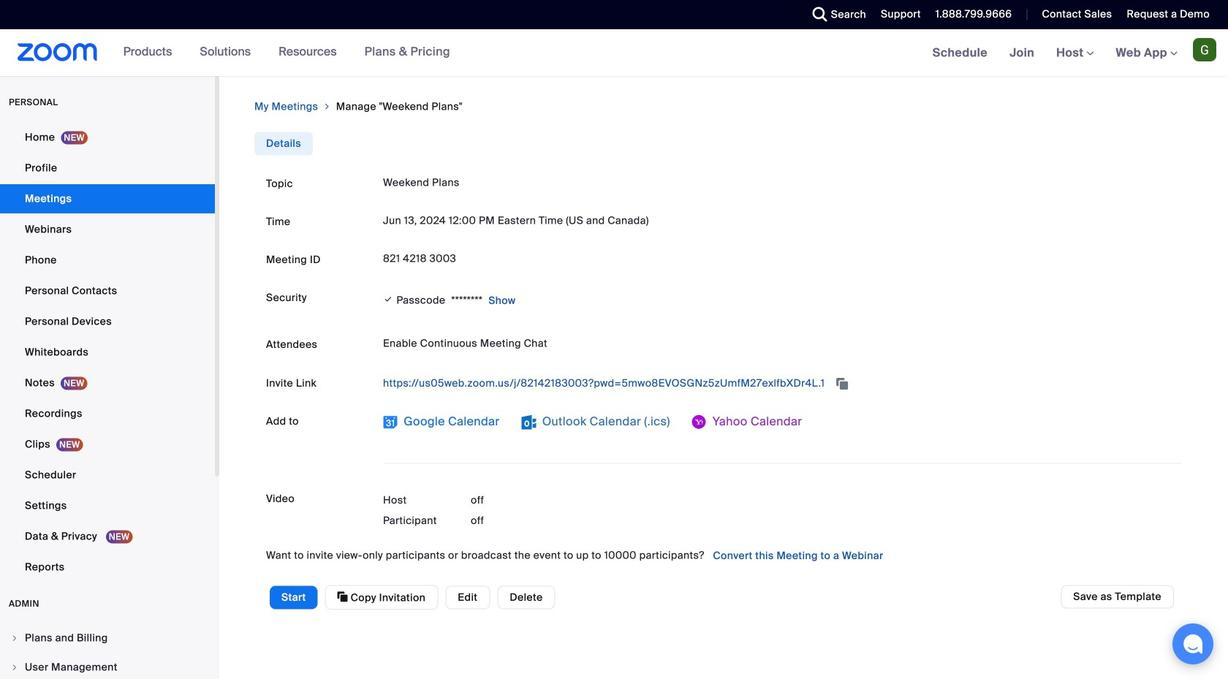 Task type: locate. For each thing, give the bounding box(es) containing it.
application
[[383, 372, 1182, 395]]

0 horizontal spatial right image
[[10, 663, 19, 672]]

profile picture image
[[1194, 38, 1217, 61]]

admin menu menu
[[0, 625, 215, 679]]

1 horizontal spatial right image
[[323, 99, 332, 114]]

1 vertical spatial menu item
[[0, 654, 215, 679]]

right image down right icon
[[10, 663, 19, 672]]

1 vertical spatial right image
[[10, 663, 19, 672]]

copy image
[[338, 591, 348, 604]]

checked image
[[383, 292, 394, 307]]

tab
[[255, 132, 313, 155]]

right image inside menu item
[[10, 663, 19, 672]]

banner
[[0, 29, 1229, 77]]

right image down product information navigation
[[323, 99, 332, 114]]

add to yahoo calendar image
[[692, 415, 707, 430]]

0 vertical spatial right image
[[323, 99, 332, 114]]

0 vertical spatial menu item
[[0, 625, 215, 652]]

zoom logo image
[[18, 43, 98, 61]]

menu item
[[0, 625, 215, 652], [0, 654, 215, 679]]

right image
[[323, 99, 332, 114], [10, 663, 19, 672]]

product information navigation
[[98, 29, 461, 76]]

meetings navigation
[[922, 29, 1229, 77]]



Task type: describe. For each thing, give the bounding box(es) containing it.
manage weekend plans navigation
[[255, 99, 1194, 114]]

manage my meeting tab control tab list
[[255, 132, 313, 155]]

right image
[[10, 634, 19, 643]]

add to outlook calendar (.ics) image
[[522, 415, 536, 430]]

2 menu item from the top
[[0, 654, 215, 679]]

1 menu item from the top
[[0, 625, 215, 652]]

personal menu menu
[[0, 123, 215, 584]]

right image inside manage weekend plans navigation
[[323, 99, 332, 114]]

add to google calendar image
[[383, 415, 398, 430]]

open chat image
[[1183, 634, 1204, 655]]



Task type: vqa. For each thing, say whether or not it's contained in the screenshot.
Admin Menu menu
yes



